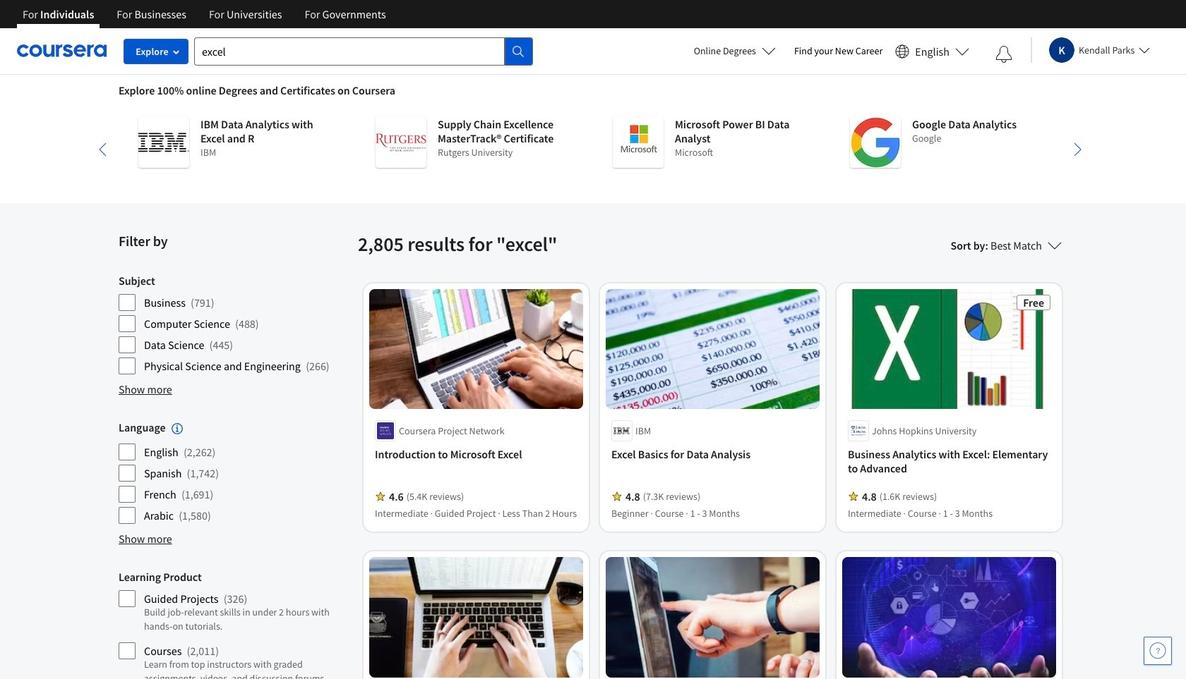 Task type: describe. For each thing, give the bounding box(es) containing it.
2 group from the top
[[119, 421, 349, 525]]

rutgers university image
[[376, 117, 426, 168]]

What do you want to learn? text field
[[194, 37, 505, 65]]

1 group from the top
[[119, 274, 349, 376]]

information about this filter group image
[[171, 424, 183, 435]]



Task type: vqa. For each thing, say whether or not it's contained in the screenshot.
2nd group from the top
yes



Task type: locate. For each thing, give the bounding box(es) containing it.
0 vertical spatial group
[[119, 274, 349, 376]]

help center image
[[1149, 643, 1166, 660]]

group
[[119, 274, 349, 376], [119, 421, 349, 525], [119, 571, 349, 680]]

None search field
[[194, 37, 533, 65]]

1 vertical spatial group
[[119, 421, 349, 525]]

3 group from the top
[[119, 571, 349, 680]]

banner navigation
[[11, 0, 397, 28]]

ibm image
[[138, 117, 189, 168]]

2 vertical spatial group
[[119, 571, 349, 680]]

microsoft image
[[613, 117, 664, 168]]

google image
[[850, 117, 901, 168]]

coursera image
[[17, 40, 107, 62]]



